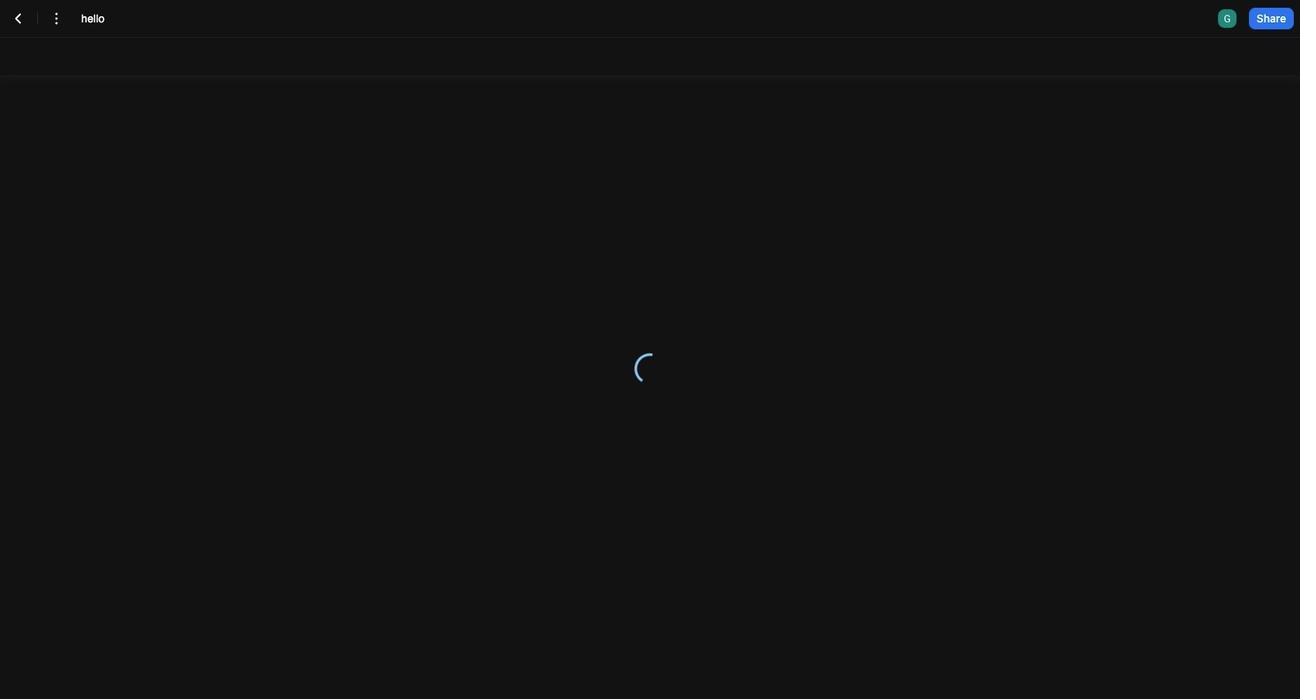 Task type: vqa. For each thing, say whether or not it's contained in the screenshot.
ALL NOTES image
yes



Task type: locate. For each thing, give the bounding box(es) containing it.
generic name image
[[1218, 9, 1237, 28]]

None text field
[[81, 11, 124, 26]]

progress bar
[[629, 348, 671, 390]]

more image
[[47, 9, 66, 28]]



Task type: describe. For each thing, give the bounding box(es) containing it.
all notes image
[[9, 9, 28, 28]]



